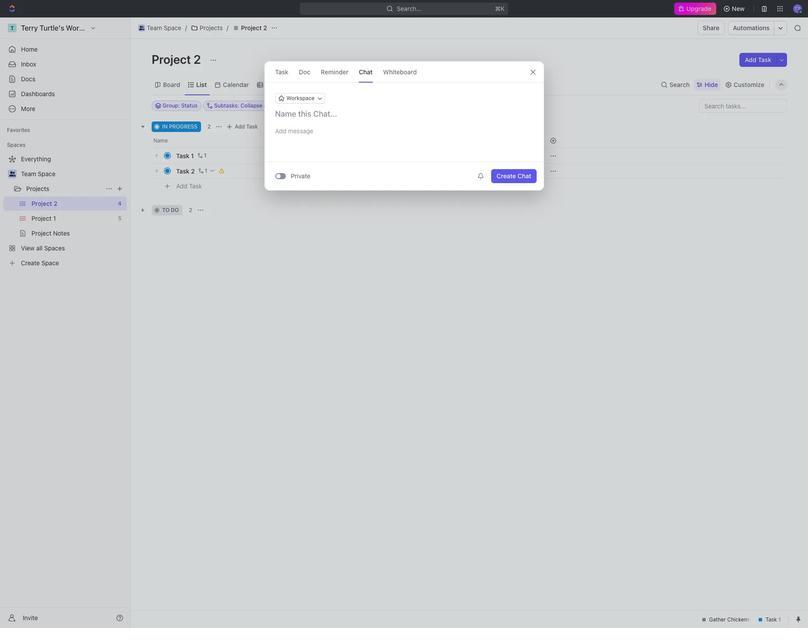 Task type: describe. For each thing, give the bounding box(es) containing it.
1 for task 1
[[204, 152, 207, 159]]

user group image
[[9, 171, 16, 177]]

1 for task 2
[[205, 167, 207, 174]]

share
[[703, 24, 720, 31]]

create
[[497, 172, 516, 180]]

add task for top add task button
[[745, 56, 772, 63]]

dashboards link
[[3, 87, 127, 101]]

in
[[162, 123, 168, 130]]

user group image
[[139, 26, 144, 30]]

customize
[[734, 81, 765, 88]]

new button
[[720, 2, 750, 16]]

projects link inside tree
[[26, 182, 102, 196]]

inbox
[[21, 60, 36, 68]]

sidebar navigation
[[0, 17, 131, 628]]

0 vertical spatial team space link
[[136, 23, 184, 33]]

docs link
[[3, 72, 127, 86]]

projects inside sidebar navigation
[[26, 185, 49, 192]]

whiteboard
[[383, 68, 417, 75]]

1 vertical spatial add task
[[235, 123, 258, 130]]

list link
[[195, 78, 207, 91]]

add for add task button to the bottom
[[176, 182, 187, 190]]

gantt
[[297, 81, 313, 88]]

whiteboard button
[[383, 62, 417, 82]]

home link
[[3, 42, 127, 56]]

0 vertical spatial project 2
[[241, 24, 267, 31]]

docs
[[21, 75, 35, 83]]

do
[[171, 207, 179, 213]]

dashboards
[[21, 90, 55, 98]]

tree inside sidebar navigation
[[3, 152, 127, 270]]

Name this Chat... field
[[265, 109, 544, 119]]

1 button for 1
[[196, 151, 208, 160]]

table link
[[264, 78, 281, 91]]

team inside tree
[[21, 170, 36, 178]]

1 up task 2
[[191, 152, 194, 159]]

list
[[196, 81, 207, 88]]

invite
[[23, 614, 38, 622]]

home
[[21, 45, 38, 53]]

doc button
[[299, 62, 311, 82]]

add task for add task button to the bottom
[[176, 182, 202, 190]]

board
[[163, 81, 180, 88]]

reminder button
[[321, 62, 349, 82]]

2 vertical spatial add task button
[[172, 181, 206, 192]]

chat button
[[359, 62, 373, 82]]

hide button
[[694, 78, 721, 91]]

space inside sidebar navigation
[[38, 170, 55, 178]]

project 2 link
[[230, 23, 269, 33]]

0 vertical spatial chat
[[359, 68, 373, 75]]

add for top add task button
[[745, 56, 757, 63]]

dialog containing task
[[264, 61, 544, 191]]

task 1
[[176, 152, 194, 159]]

private
[[291, 172, 311, 180]]

1 vertical spatial project
[[152, 52, 191, 66]]



Task type: vqa. For each thing, say whether or not it's contained in the screenshot.
sea,
no



Task type: locate. For each thing, give the bounding box(es) containing it.
2 vertical spatial add
[[176, 182, 187, 190]]

1 right task 1
[[204, 152, 207, 159]]

automations
[[733, 24, 770, 31]]

0 horizontal spatial projects
[[26, 185, 49, 192]]

team
[[147, 24, 162, 31], [21, 170, 36, 178]]

1 horizontal spatial project
[[241, 24, 262, 31]]

1 vertical spatial add
[[235, 123, 245, 130]]

/
[[185, 24, 187, 31], [227, 24, 229, 31]]

task
[[758, 56, 772, 63], [275, 68, 289, 75], [246, 123, 258, 130], [176, 152, 190, 159], [176, 167, 190, 175], [189, 182, 202, 190]]

1 horizontal spatial projects link
[[189, 23, 225, 33]]

team space right user group icon
[[147, 24, 181, 31]]

dialog
[[264, 61, 544, 191]]

favorites button
[[3, 125, 34, 136]]

board link
[[161, 78, 180, 91]]

team space link inside sidebar navigation
[[21, 167, 125, 181]]

0 horizontal spatial /
[[185, 24, 187, 31]]

2 horizontal spatial add
[[745, 56, 757, 63]]

table
[[265, 81, 281, 88]]

0 horizontal spatial add task
[[176, 182, 202, 190]]

chat
[[359, 68, 373, 75], [518, 172, 531, 180]]

Search tasks... text field
[[700, 99, 787, 112]]

calendar
[[223, 81, 249, 88]]

projects link
[[189, 23, 225, 33], [26, 182, 102, 196]]

2 horizontal spatial add task
[[745, 56, 772, 63]]

1 button right task 2
[[197, 167, 209, 175]]

1 vertical spatial 1 button
[[197, 167, 209, 175]]

1 horizontal spatial add task button
[[224, 122, 262, 132]]

0 horizontal spatial projects link
[[26, 182, 102, 196]]

1 vertical spatial projects
[[26, 185, 49, 192]]

add down task 2
[[176, 182, 187, 190]]

spaces
[[7, 142, 26, 148]]

project 2
[[241, 24, 267, 31], [152, 52, 204, 66]]

workspace button
[[275, 93, 325, 104]]

0 horizontal spatial project 2
[[152, 52, 204, 66]]

2
[[263, 24, 267, 31], [194, 52, 201, 66], [208, 123, 211, 130], [191, 167, 195, 175], [189, 207, 192, 213]]

add task button down 'calendar' link
[[224, 122, 262, 132]]

1 vertical spatial add task button
[[224, 122, 262, 132]]

workspace button
[[275, 93, 325, 104]]

1 horizontal spatial add
[[235, 123, 245, 130]]

0 horizontal spatial add
[[176, 182, 187, 190]]

1 horizontal spatial add task
[[235, 123, 258, 130]]

workspace
[[287, 95, 315, 101]]

calendar link
[[221, 78, 249, 91]]

1 right task 2
[[205, 167, 207, 174]]

progress
[[169, 123, 198, 130]]

0 horizontal spatial space
[[38, 170, 55, 178]]

projects
[[200, 24, 223, 31], [26, 185, 49, 192]]

0 vertical spatial add
[[745, 56, 757, 63]]

space
[[164, 24, 181, 31], [38, 170, 55, 178]]

2 vertical spatial add task
[[176, 182, 202, 190]]

automations button
[[729, 21, 774, 35]]

1 horizontal spatial chat
[[518, 172, 531, 180]]

0 vertical spatial project
[[241, 24, 262, 31]]

1 vertical spatial chat
[[518, 172, 531, 180]]

chat right create
[[518, 172, 531, 180]]

1 horizontal spatial team
[[147, 24, 162, 31]]

1 vertical spatial team
[[21, 170, 36, 178]]

1 horizontal spatial team space
[[147, 24, 181, 31]]

upgrade link
[[675, 3, 716, 15]]

1 horizontal spatial project 2
[[241, 24, 267, 31]]

⌘k
[[495, 5, 505, 12]]

add down 'calendar' link
[[235, 123, 245, 130]]

create chat
[[497, 172, 531, 180]]

add task
[[745, 56, 772, 63], [235, 123, 258, 130], [176, 182, 202, 190]]

add task button up customize
[[740, 53, 777, 67]]

new
[[732, 5, 745, 12]]

1 vertical spatial team space link
[[21, 167, 125, 181]]

add task down task 2
[[176, 182, 202, 190]]

space right user group icon
[[164, 24, 181, 31]]

chat inside button
[[518, 172, 531, 180]]

1 button for 2
[[197, 167, 209, 175]]

1 horizontal spatial /
[[227, 24, 229, 31]]

task 2
[[176, 167, 195, 175]]

1 button
[[196, 151, 208, 160], [197, 167, 209, 175]]

space right user group image
[[38, 170, 55, 178]]

0 horizontal spatial chat
[[359, 68, 373, 75]]

upgrade
[[687, 5, 712, 12]]

team space right user group image
[[21, 170, 55, 178]]

0 horizontal spatial project
[[152, 52, 191, 66]]

add up customize
[[745, 56, 757, 63]]

search...
[[397, 5, 422, 12]]

chat right the reminder
[[359, 68, 373, 75]]

customize button
[[723, 78, 767, 91]]

team space link
[[136, 23, 184, 33], [21, 167, 125, 181]]

2 / from the left
[[227, 24, 229, 31]]

0 vertical spatial add task button
[[740, 53, 777, 67]]

team right user group icon
[[147, 24, 162, 31]]

team space
[[147, 24, 181, 31], [21, 170, 55, 178]]

favorites
[[7, 127, 30, 133]]

0 horizontal spatial team
[[21, 170, 36, 178]]

add task button
[[740, 53, 777, 67], [224, 122, 262, 132], [172, 181, 206, 192]]

0 vertical spatial 1 button
[[196, 151, 208, 160]]

1
[[191, 152, 194, 159], [204, 152, 207, 159], [205, 167, 207, 174]]

1 vertical spatial space
[[38, 170, 55, 178]]

1 horizontal spatial team space link
[[136, 23, 184, 33]]

in progress
[[162, 123, 198, 130]]

1 vertical spatial projects link
[[26, 182, 102, 196]]

task button
[[275, 62, 289, 82]]

0 vertical spatial projects
[[200, 24, 223, 31]]

project
[[241, 24, 262, 31], [152, 52, 191, 66]]

add task up customize
[[745, 56, 772, 63]]

to do
[[162, 207, 179, 213]]

share button
[[698, 21, 725, 35]]

0 vertical spatial team
[[147, 24, 162, 31]]

0 vertical spatial add task
[[745, 56, 772, 63]]

gantt link
[[295, 78, 313, 91]]

0 vertical spatial projects link
[[189, 23, 225, 33]]

search
[[670, 81, 690, 88]]

add
[[745, 56, 757, 63], [235, 123, 245, 130], [176, 182, 187, 190]]

add task button down task 2
[[172, 181, 206, 192]]

tree
[[3, 152, 127, 270]]

create chat button
[[492, 169, 537, 183]]

0 horizontal spatial team space
[[21, 170, 55, 178]]

0 vertical spatial team space
[[147, 24, 181, 31]]

1 button right task 1
[[196, 151, 208, 160]]

1 vertical spatial project 2
[[152, 52, 204, 66]]

team space inside tree
[[21, 170, 55, 178]]

inbox link
[[3, 57, 127, 71]]

0 horizontal spatial add task button
[[172, 181, 206, 192]]

2 horizontal spatial add task button
[[740, 53, 777, 67]]

to
[[162, 207, 170, 213]]

doc
[[299, 68, 311, 75]]

hide
[[705, 81, 718, 88]]

tree containing team space
[[3, 152, 127, 270]]

1 vertical spatial team space
[[21, 170, 55, 178]]

search button
[[659, 78, 693, 91]]

reminder
[[321, 68, 349, 75]]

team right user group image
[[21, 170, 36, 178]]

add task down calendar
[[235, 123, 258, 130]]

1 / from the left
[[185, 24, 187, 31]]

0 horizontal spatial team space link
[[21, 167, 125, 181]]

0 vertical spatial space
[[164, 24, 181, 31]]

1 horizontal spatial space
[[164, 24, 181, 31]]

1 horizontal spatial projects
[[200, 24, 223, 31]]



